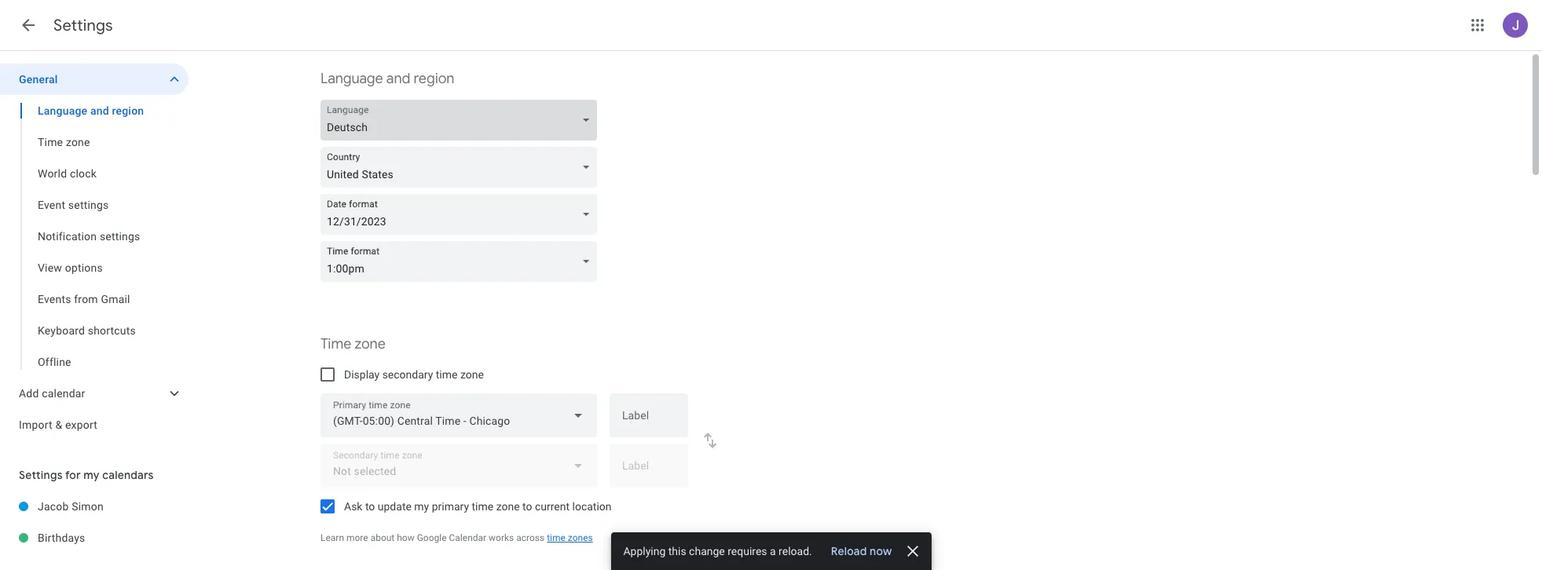 Task type: vqa. For each thing, say whether or not it's contained in the screenshot.
Reload now
yes



Task type: describe. For each thing, give the bounding box(es) containing it.
time zones link
[[547, 533, 593, 544]]

clock
[[70, 167, 97, 180]]

requires
[[728, 545, 768, 558]]

this
[[669, 545, 687, 558]]

works
[[489, 533, 514, 544]]

learn
[[321, 533, 344, 544]]

Label for secondary time zone. text field
[[623, 461, 676, 483]]

2 to from the left
[[523, 501, 533, 513]]

from
[[74, 293, 98, 306]]

settings for settings for my calendars
[[19, 468, 63, 483]]

now
[[870, 545, 893, 559]]

0 vertical spatial region
[[414, 70, 455, 88]]

0 vertical spatial and
[[387, 70, 411, 88]]

calendars
[[102, 468, 154, 483]]

shortcuts
[[88, 325, 136, 337]]

view
[[38, 262, 62, 274]]

how
[[397, 533, 415, 544]]

about
[[371, 533, 395, 544]]

1 vertical spatial time
[[321, 336, 352, 354]]

zone up display
[[355, 336, 386, 354]]

region inside "group"
[[112, 105, 144, 117]]

birthdays
[[38, 532, 85, 545]]

birthdays tree item
[[0, 523, 189, 554]]

1 horizontal spatial time zone
[[321, 336, 386, 354]]

display secondary time zone
[[344, 369, 484, 381]]

settings for notification settings
[[100, 230, 140, 243]]

reload.
[[779, 545, 813, 558]]

import
[[19, 419, 52, 432]]

world clock
[[38, 167, 97, 180]]

settings for settings
[[53, 16, 113, 35]]

simon
[[72, 501, 104, 513]]

reload
[[831, 545, 867, 559]]

language and region inside "group"
[[38, 105, 144, 117]]

jacob simon tree item
[[0, 491, 189, 523]]

view options
[[38, 262, 103, 274]]

general
[[19, 73, 58, 86]]

jacob
[[38, 501, 69, 513]]

birthdays link
[[38, 523, 189, 554]]

update
[[378, 501, 412, 513]]

add
[[19, 388, 39, 400]]

calendar
[[449, 533, 487, 544]]

keyboard shortcuts
[[38, 325, 136, 337]]

settings for event settings
[[68, 199, 109, 211]]

tree containing general
[[0, 64, 189, 441]]

Label for primary time zone. text field
[[623, 410, 676, 432]]

settings heading
[[53, 16, 113, 35]]

google
[[417, 533, 447, 544]]

settings for my calendars tree
[[0, 491, 189, 554]]

group containing language and region
[[0, 95, 189, 378]]

language inside "group"
[[38, 105, 87, 117]]

display
[[344, 369, 380, 381]]

world
[[38, 167, 67, 180]]

primary
[[432, 501, 469, 513]]

applying this change requires a reload.
[[624, 545, 813, 558]]

time inside "group"
[[38, 136, 63, 149]]

for
[[65, 468, 81, 483]]



Task type: locate. For each thing, give the bounding box(es) containing it.
settings right go back icon
[[53, 16, 113, 35]]

across
[[517, 533, 545, 544]]

1 vertical spatial language and region
[[38, 105, 144, 117]]

0 vertical spatial my
[[84, 468, 100, 483]]

to right ask
[[365, 501, 375, 513]]

settings up notification settings
[[68, 199, 109, 211]]

time
[[436, 369, 458, 381], [472, 501, 494, 513], [547, 533, 566, 544]]

1 horizontal spatial and
[[387, 70, 411, 88]]

0 horizontal spatial language
[[38, 105, 87, 117]]

settings for my calendars
[[19, 468, 154, 483]]

applying
[[624, 545, 666, 558]]

0 horizontal spatial to
[[365, 501, 375, 513]]

jacob simon
[[38, 501, 104, 513]]

a
[[770, 545, 776, 558]]

to left current
[[523, 501, 533, 513]]

1 horizontal spatial language and region
[[321, 70, 455, 88]]

0 vertical spatial time
[[38, 136, 63, 149]]

secondary
[[383, 369, 433, 381]]

&
[[55, 419, 62, 432]]

language and region
[[321, 70, 455, 88], [38, 105, 144, 117]]

settings up options
[[100, 230, 140, 243]]

1 vertical spatial and
[[90, 105, 109, 117]]

time zone inside "group"
[[38, 136, 90, 149]]

change
[[689, 545, 725, 558]]

ask
[[344, 501, 363, 513]]

1 to from the left
[[365, 501, 375, 513]]

more
[[347, 533, 368, 544]]

notification settings
[[38, 230, 140, 243]]

2 vertical spatial time
[[547, 533, 566, 544]]

zone right secondary
[[461, 369, 484, 381]]

0 vertical spatial language
[[321, 70, 383, 88]]

1 vertical spatial time
[[472, 501, 494, 513]]

event settings
[[38, 199, 109, 211]]

zone
[[66, 136, 90, 149], [355, 336, 386, 354], [461, 369, 484, 381], [496, 501, 520, 513]]

settings
[[53, 16, 113, 35], [19, 468, 63, 483]]

time zone up display
[[321, 336, 386, 354]]

ask to update my primary time zone to current location
[[344, 501, 612, 513]]

and
[[387, 70, 411, 88], [90, 105, 109, 117]]

1 horizontal spatial my
[[414, 501, 429, 513]]

time zone up world clock
[[38, 136, 90, 149]]

events
[[38, 293, 71, 306]]

location
[[573, 501, 612, 513]]

time right primary
[[472, 501, 494, 513]]

1 horizontal spatial language
[[321, 70, 383, 88]]

0 vertical spatial time zone
[[38, 136, 90, 149]]

group
[[0, 95, 189, 378]]

0 horizontal spatial time
[[436, 369, 458, 381]]

reload now button
[[825, 544, 899, 560]]

settings left for on the bottom left of the page
[[19, 468, 63, 483]]

1 horizontal spatial time
[[472, 501, 494, 513]]

notification
[[38, 230, 97, 243]]

my right update
[[414, 501, 429, 513]]

1 vertical spatial my
[[414, 501, 429, 513]]

time up display
[[321, 336, 352, 354]]

0 vertical spatial time
[[436, 369, 458, 381]]

calendar
[[42, 388, 85, 400]]

general tree item
[[0, 64, 189, 95]]

gmail
[[101, 293, 130, 306]]

and inside "group"
[[90, 105, 109, 117]]

go back image
[[19, 16, 38, 35]]

learn more about how google calendar works across time zones
[[321, 533, 593, 544]]

language
[[321, 70, 383, 88], [38, 105, 87, 117]]

zones
[[568, 533, 593, 544]]

None field
[[321, 100, 604, 141], [321, 147, 604, 188], [321, 194, 604, 235], [321, 241, 604, 282], [321, 394, 597, 438], [321, 100, 604, 141], [321, 147, 604, 188], [321, 194, 604, 235], [321, 241, 604, 282], [321, 394, 597, 438]]

tree
[[0, 64, 189, 441]]

0 vertical spatial settings
[[53, 16, 113, 35]]

zone inside "group"
[[66, 136, 90, 149]]

1 vertical spatial settings
[[19, 468, 63, 483]]

1 horizontal spatial to
[[523, 501, 533, 513]]

time left zones
[[547, 533, 566, 544]]

settings
[[68, 199, 109, 211], [100, 230, 140, 243]]

1 vertical spatial settings
[[100, 230, 140, 243]]

1 vertical spatial time zone
[[321, 336, 386, 354]]

0 vertical spatial settings
[[68, 199, 109, 211]]

1 vertical spatial region
[[112, 105, 144, 117]]

1 horizontal spatial region
[[414, 70, 455, 88]]

reload now
[[831, 545, 893, 559]]

1 horizontal spatial time
[[321, 336, 352, 354]]

2 horizontal spatial time
[[547, 533, 566, 544]]

time up world
[[38, 136, 63, 149]]

0 horizontal spatial region
[[112, 105, 144, 117]]

0 vertical spatial language and region
[[321, 70, 455, 88]]

0 horizontal spatial my
[[84, 468, 100, 483]]

0 horizontal spatial and
[[90, 105, 109, 117]]

time
[[38, 136, 63, 149], [321, 336, 352, 354]]

add calendar
[[19, 388, 85, 400]]

0 horizontal spatial language and region
[[38, 105, 144, 117]]

0 horizontal spatial time
[[38, 136, 63, 149]]

offline
[[38, 356, 71, 369]]

0 horizontal spatial time zone
[[38, 136, 90, 149]]

time right secondary
[[436, 369, 458, 381]]

events from gmail
[[38, 293, 130, 306]]

export
[[65, 419, 98, 432]]

import & export
[[19, 419, 98, 432]]

zone up works
[[496, 501, 520, 513]]

my right for on the bottom left of the page
[[84, 468, 100, 483]]

options
[[65, 262, 103, 274]]

current
[[535, 501, 570, 513]]

zone up clock in the left of the page
[[66, 136, 90, 149]]

keyboard
[[38, 325, 85, 337]]

1 vertical spatial language
[[38, 105, 87, 117]]

to
[[365, 501, 375, 513], [523, 501, 533, 513]]

my
[[84, 468, 100, 483], [414, 501, 429, 513]]

event
[[38, 199, 65, 211]]

region
[[414, 70, 455, 88], [112, 105, 144, 117]]

time zone
[[38, 136, 90, 149], [321, 336, 386, 354]]



